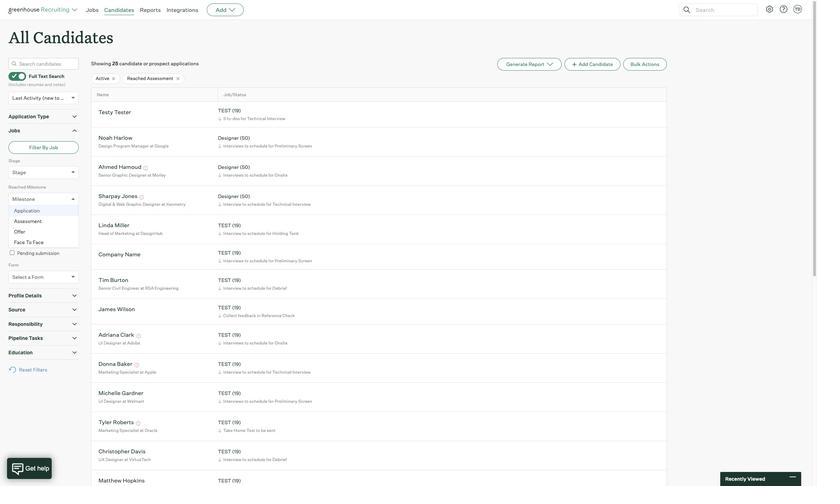 Task type: describe. For each thing, give the bounding box(es) containing it.
head
[[99, 231, 109, 236]]

application option
[[9, 206, 78, 216]]

schedule for senior graphic designer at morley
[[250, 173, 268, 178]]

adriana
[[99, 332, 119, 339]]

collect
[[223, 313, 237, 319]]

donna baker link
[[99, 361, 132, 369]]

schedule for ux designer at virtuetech
[[247, 458, 265, 463]]

test for interview to schedule for debrief link related to davis
[[218, 449, 231, 455]]

linda
[[99, 222, 113, 229]]

0 vertical spatial post
[[17, 211, 26, 217]]

technical inside test (19) 3 to-dos for technical interview
[[247, 116, 266, 121]]

screen for noah harlow
[[298, 144, 312, 149]]

virtuetech
[[129, 458, 151, 463]]

matthew hopkins link
[[99, 478, 145, 486]]

debrief for christopher davis
[[273, 458, 287, 463]]

designer inside the designer (50) interview to schedule for technical interview
[[218, 194, 239, 200]]

at inside tim burton senior civil engineer at rsa engineering
[[140, 286, 144, 291]]

test for the 'take home test to be sent' "link" at bottom left
[[218, 420, 231, 426]]

home
[[234, 429, 246, 434]]

generate
[[506, 61, 528, 67]]

(50) for ahmed hamoud
[[240, 164, 250, 170]]

1 vertical spatial candidates
[[33, 27, 113, 48]]

michelle
[[99, 390, 121, 397]]

interviews to schedule for preliminary screen link for harlow
[[217, 143, 314, 150]]

designer (50) interviews to schedule for preliminary screen
[[218, 135, 312, 149]]

preliminary for michelle gardner
[[275, 399, 297, 405]]

sharpay jones has been in technical interview for more than 14 days image
[[139, 196, 145, 200]]

specialist for tyler roberts
[[120, 429, 139, 434]]

james
[[99, 306, 116, 313]]

test (19) take home test to be sent
[[218, 420, 276, 434]]

christopher davis ux designer at virtuetech
[[99, 449, 151, 463]]

1 face from the left
[[14, 240, 25, 245]]

integrations link
[[167, 6, 199, 13]]

marketing inside linda miller head of marketing at designhub
[[115, 231, 135, 236]]

at inside the christopher davis ux designer at virtuetech
[[124, 458, 128, 463]]

at inside linda miller head of marketing at designhub
[[136, 231, 140, 236]]

marketing for baker
[[99, 370, 119, 375]]

testy tester link
[[99, 109, 131, 117]]

job/status
[[223, 92, 246, 97]]

technical for sharpay jones
[[273, 202, 292, 207]]

11 test from the top
[[218, 479, 231, 485]]

To be sent checkbox
[[10, 238, 14, 243]]

to for ux designer at virtuetech
[[243, 458, 247, 463]]

report
[[529, 61, 545, 67]]

ux
[[99, 458, 105, 463]]

3
[[223, 116, 226, 121]]

test (19) interviews to schedule for preliminary screen for "interviews to schedule for preliminary screen" link corresponding to gardner
[[218, 391, 312, 405]]

ahmed hamoud has been in onsite for more than 21 days image
[[143, 167, 149, 171]]

(19) for interview to schedule for holding tank link
[[232, 223, 241, 229]]

at down clark
[[123, 341, 126, 346]]

td
[[795, 7, 801, 12]]

digital & web graphic designer at xeometry
[[99, 202, 186, 207]]

harlow
[[114, 135, 132, 142]]

Search text field
[[694, 5, 751, 15]]

test (19) interviews to schedule for onsite
[[218, 333, 288, 346]]

submission
[[36, 251, 59, 256]]

donna baker
[[99, 361, 132, 368]]

bulk actions link
[[623, 58, 667, 71]]

adriana clark has been in onsite for more than 21 days image
[[135, 335, 142, 339]]

reset
[[19, 367, 32, 373]]

(50) for sharpay jones
[[240, 194, 250, 200]]

morley
[[152, 173, 166, 178]]

oracle
[[145, 429, 158, 434]]

check
[[283, 313, 295, 319]]

1 vertical spatial submitted
[[33, 223, 58, 229]]

add candidate link
[[565, 58, 621, 71]]

application for application
[[14, 208, 40, 214]]

marketing specialist at apple
[[99, 370, 156, 375]]

to for senior graphic designer at morley
[[245, 173, 249, 178]]

design
[[99, 144, 112, 149]]

reference
[[262, 313, 282, 319]]

hopkins
[[123, 478, 145, 485]]

interviews for ui designer at walmart
[[223, 399, 244, 405]]

interviews to schedule for onsite link for adriana clark
[[217, 340, 289, 347]]

job post submitted element
[[8, 211, 79, 237]]

sent inside test (19) take home test to be sent
[[267, 429, 276, 434]]

pipeline tasks
[[8, 336, 43, 342]]

pipeline
[[8, 336, 28, 342]]

senior inside tim burton senior civil engineer at rsa engineering
[[99, 286, 111, 291]]

schedule for head of marketing at designhub
[[247, 231, 265, 236]]

old)
[[61, 95, 70, 101]]

1 ui from the top
[[99, 341, 103, 346]]

details
[[25, 293, 42, 299]]

all candidates
[[8, 27, 113, 48]]

designer (50) interviews to schedule for onsite
[[218, 164, 288, 178]]

resumes
[[27, 82, 44, 87]]

ui inside michelle gardner ui designer at walmart
[[99, 399, 103, 405]]

candidate reports are now available! apply filters and select "view in app" element
[[498, 58, 562, 71]]

noah harlow design program manager at google
[[99, 135, 169, 149]]

designhub
[[141, 231, 163, 236]]

last activity (new to old) option
[[12, 95, 70, 101]]

tyler roberts link
[[99, 420, 134, 428]]

for for ux designer at virtuetech
[[266, 458, 272, 463]]

civil
[[112, 286, 121, 291]]

1 vertical spatial post
[[22, 223, 32, 229]]

0 vertical spatial job post submitted
[[8, 211, 47, 217]]

add button
[[207, 4, 244, 16]]

for for senior graphic designer at morley
[[268, 173, 274, 178]]

profile details
[[8, 293, 42, 299]]

by
[[42, 145, 48, 150]]

10 (19) from the top
[[232, 449, 241, 455]]

interviews for senior graphic designer at morley
[[223, 173, 244, 178]]

test for "interviews to schedule for preliminary screen" link corresponding to gardner
[[218, 391, 231, 397]]

to for ui designer at adobe
[[245, 341, 249, 346]]

interview to schedule for technical interview link for sharpay jones
[[217, 201, 313, 208]]

recently
[[726, 477, 747, 483]]

(19) for 3 to-dos for technical interview link
[[232, 108, 241, 114]]

test (19) interviews to schedule for preliminary screen for 2nd "interviews to schedule for preliminary screen" link from the bottom of the page
[[218, 250, 312, 264]]

roberts
[[113, 420, 134, 427]]

for for design program manager at google
[[268, 144, 274, 149]]

profile
[[8, 293, 24, 299]]

assessment option
[[9, 216, 78, 227]]

interview to schedule for debrief link for davis
[[217, 457, 289, 464]]

baker
[[117, 361, 132, 368]]

at left xeometry
[[161, 202, 165, 207]]

technical for donna baker
[[273, 370, 292, 375]]

25
[[112, 61, 118, 67]]

&
[[112, 202, 115, 207]]

designer inside designer (50) interviews to schedule for preliminary screen
[[218, 135, 239, 141]]

0 horizontal spatial sent
[[30, 238, 39, 244]]

all
[[8, 27, 29, 48]]

generate report
[[506, 61, 545, 67]]

linda miller head of marketing at designhub
[[99, 222, 163, 236]]

recently viewed
[[726, 477, 766, 483]]

offer
[[14, 229, 25, 235]]

(19) for 2nd "interviews to schedule for preliminary screen" link from the bottom of the page
[[232, 250, 241, 256]]

application type
[[8, 114, 49, 120]]

reports
[[140, 6, 161, 13]]

burton
[[110, 277, 128, 284]]

schedule down interview to schedule for holding tank link
[[250, 259, 268, 264]]

education
[[8, 350, 33, 356]]

reached for reached milestone
[[8, 185, 26, 190]]

walmart
[[127, 399, 144, 405]]

filters
[[33, 367, 47, 373]]

active
[[96, 76, 109, 81]]

gardner
[[122, 390, 143, 397]]

interview to schedule for debrief link for burton
[[217, 285, 289, 292]]

schedule for ui designer at walmart
[[250, 399, 268, 405]]

dos
[[233, 116, 240, 121]]

none field inside reached milestone element
[[9, 193, 16, 205]]

at inside michelle gardner ui designer at walmart
[[123, 399, 126, 405]]

stage element
[[8, 158, 79, 184]]

0 vertical spatial graphic
[[112, 173, 128, 178]]

filter by job
[[29, 145, 58, 150]]

for for head of marketing at designhub
[[266, 231, 272, 236]]

tasks
[[29, 336, 43, 342]]

schedule for digital & web graphic designer at xeometry
[[247, 202, 265, 207]]

1 horizontal spatial form
[[32, 274, 44, 280]]

interviews for design program manager at google
[[223, 144, 244, 149]]

linda miller link
[[99, 222, 129, 230]]

0 vertical spatial assessment
[[147, 76, 173, 81]]

add for add
[[216, 6, 227, 13]]

(19) for the 'take home test to be sent' "link" at bottom left
[[232, 420, 241, 426]]

specialist for donna baker
[[120, 370, 139, 375]]

(19) for interview to schedule for technical interview link associated with donna baker
[[232, 362, 241, 368]]

form element
[[8, 262, 79, 289]]

take
[[223, 429, 233, 434]]

assessment inside assessment option
[[14, 218, 42, 224]]

actions
[[642, 61, 660, 67]]

be inside test (19) take home test to be sent
[[261, 429, 266, 434]]

designer inside michelle gardner ui designer at walmart
[[104, 399, 122, 405]]

to inside test (19) take home test to be sent
[[256, 429, 260, 434]]

configure image
[[766, 5, 774, 13]]

Search candidates field
[[8, 58, 79, 70]]

0 vertical spatial submitted
[[27, 211, 47, 217]]



Task type: locate. For each thing, give the bounding box(es) containing it.
tester
[[114, 109, 131, 116]]

for inside test (19) interview to schedule for technical interview
[[266, 370, 272, 375]]

screen
[[298, 144, 312, 149], [298, 259, 312, 264], [298, 399, 312, 405]]

jones
[[122, 193, 138, 200]]

feedback
[[238, 313, 256, 319]]

test inside test (19) collect feedback in reference check
[[218, 305, 231, 311]]

tim
[[99, 277, 109, 284]]

screen for michelle gardner
[[298, 399, 312, 405]]

submitted down application option at the left of the page
[[33, 223, 58, 229]]

1 vertical spatial application
[[14, 208, 40, 214]]

preliminary for noah harlow
[[275, 144, 297, 149]]

test
[[218, 108, 231, 114], [218, 223, 231, 229], [218, 250, 231, 256], [218, 278, 231, 284], [218, 305, 231, 311], [218, 333, 231, 339], [218, 362, 231, 368], [218, 391, 231, 397], [218, 420, 231, 426], [218, 449, 231, 455], [218, 479, 231, 485]]

(19) inside test (19) 3 to-dos for technical interview
[[232, 108, 241, 114]]

0 horizontal spatial form
[[8, 263, 19, 268]]

for for marketing specialist at apple
[[266, 370, 272, 375]]

interviews inside designer (50) interviews to schedule for preliminary screen
[[223, 144, 244, 149]]

0 horizontal spatial be
[[24, 238, 29, 244]]

1 interviews to schedule for preliminary screen link from the top
[[217, 143, 314, 150]]

face down offer
[[14, 240, 25, 245]]

2 vertical spatial technical
[[273, 370, 292, 375]]

donna
[[99, 361, 116, 368]]

test inside test (19) 3 to-dos for technical interview
[[218, 108, 231, 114]]

(19) inside test (19) interviews to schedule for onsite
[[232, 333, 241, 339]]

specialist down roberts
[[120, 429, 139, 434]]

onsite inside designer (50) interviews to schedule for onsite
[[275, 173, 288, 178]]

(50) inside designer (50) interviews to schedule for onsite
[[240, 164, 250, 170]]

test inside "test (19) interview to schedule for holding tank"
[[218, 223, 231, 229]]

technical
[[247, 116, 266, 121], [273, 202, 292, 207], [273, 370, 292, 375]]

0 vertical spatial job
[[49, 145, 58, 150]]

8 (19) from the top
[[232, 391, 241, 397]]

1 interviews to schedule for onsite link from the top
[[217, 172, 289, 179]]

marketing down miller
[[115, 231, 135, 236]]

for for ui designer at adobe
[[268, 341, 274, 346]]

face up 'pending submission'
[[33, 240, 44, 245]]

interviews inside test (19) interviews to schedule for onsite
[[223, 341, 244, 346]]

1 vertical spatial interviews to schedule for onsite link
[[217, 340, 289, 347]]

noah harlow link
[[99, 135, 132, 143]]

0 horizontal spatial assessment
[[14, 218, 42, 224]]

engineer
[[122, 286, 139, 291]]

0 horizontal spatial jobs
[[8, 128, 20, 134]]

program
[[113, 144, 131, 149]]

test for 3 to-dos for technical interview link
[[218, 108, 231, 114]]

web
[[116, 202, 125, 207]]

submitted up "offer" option
[[27, 211, 47, 217]]

2 vertical spatial screen
[[298, 399, 312, 405]]

1 vertical spatial interview to schedule for debrief link
[[217, 457, 289, 464]]

at left rsa
[[140, 286, 144, 291]]

1 horizontal spatial jobs
[[86, 6, 99, 13]]

0 horizontal spatial add
[[216, 6, 227, 13]]

schedule up test (19) interview to schedule for technical interview
[[250, 341, 268, 346]]

1 horizontal spatial name
[[125, 251, 141, 258]]

test (19) interview to schedule for debrief down the 'test'
[[218, 449, 287, 463]]

marketing for roberts
[[99, 429, 119, 434]]

8 test from the top
[[218, 391, 231, 397]]

2 debrief from the top
[[273, 458, 287, 463]]

schedule up designer (50) interviews to schedule for onsite
[[250, 144, 268, 149]]

application down last
[[8, 114, 36, 120]]

screen inside designer (50) interviews to schedule for preliminary screen
[[298, 144, 312, 149]]

for inside test (19) interviews to schedule for onsite
[[268, 341, 274, 346]]

list box
[[9, 206, 78, 248]]

1 interviews from the top
[[223, 144, 244, 149]]

2 (19) from the top
[[232, 223, 241, 229]]

reached assessment
[[127, 76, 173, 81]]

preliminary inside designer (50) interviews to schedule for preliminary screen
[[275, 144, 297, 149]]

reports link
[[140, 6, 161, 13]]

at down ahmed hamoud has been in onsite for more than 21 days image
[[148, 173, 151, 178]]

0 vertical spatial interview to schedule for technical interview link
[[217, 201, 313, 208]]

0 vertical spatial form
[[8, 263, 19, 268]]

milestone down 'stage' element
[[27, 185, 46, 190]]

test (19) interview to schedule for debrief up test (19) collect feedback in reference check
[[218, 278, 287, 291]]

0 vertical spatial add
[[216, 6, 227, 13]]

interviews to schedule for preliminary screen link up designer (50) interviews to schedule for onsite
[[217, 143, 314, 150]]

0 vertical spatial application
[[8, 114, 36, 120]]

1 senior from the top
[[99, 173, 111, 178]]

4 test from the top
[[218, 278, 231, 284]]

0 vertical spatial test (19) interview to schedule for debrief
[[218, 278, 287, 291]]

application up assessment option
[[14, 208, 40, 214]]

1 vertical spatial onsite
[[275, 341, 288, 346]]

senior down ahmed
[[99, 173, 111, 178]]

1 vertical spatial technical
[[273, 202, 292, 207]]

for for senior civil engineer at rsa engineering
[[266, 286, 272, 291]]

1 vertical spatial test (19) interview to schedule for debrief
[[218, 449, 287, 463]]

schedule down test (19) interviews to schedule for onsite
[[247, 370, 265, 375]]

designer inside the christopher davis ux designer at virtuetech
[[106, 458, 123, 463]]

christopher davis link
[[99, 449, 146, 457]]

(50) inside designer (50) interviews to schedule for preliminary screen
[[240, 135, 250, 141]]

technical inside test (19) interview to schedule for technical interview
[[273, 370, 292, 375]]

schedule inside "test (19) interview to schedule for holding tank"
[[247, 231, 265, 236]]

schedule inside designer (50) interviews to schedule for onsite
[[250, 173, 268, 178]]

job inside button
[[49, 145, 58, 150]]

at down michelle gardner link
[[123, 399, 126, 405]]

pending submission
[[17, 251, 59, 256]]

test (19) collect feedback in reference check
[[218, 305, 295, 319]]

1 vertical spatial interview to schedule for technical interview link
[[217, 369, 313, 376]]

test for collect feedback in reference check link
[[218, 305, 231, 311]]

assessment up offer
[[14, 218, 42, 224]]

interview to schedule for debrief link down the 'test'
[[217, 457, 289, 464]]

2 senior from the top
[[99, 286, 111, 291]]

0 vertical spatial (50)
[[240, 135, 250, 141]]

type
[[37, 114, 49, 120]]

schedule for ui designer at adobe
[[250, 341, 268, 346]]

graphic down jones
[[126, 202, 142, 207]]

schedule for marketing specialist at apple
[[247, 370, 265, 375]]

onsite down check
[[275, 341, 288, 346]]

jobs
[[86, 6, 99, 13], [8, 128, 20, 134]]

add
[[216, 6, 227, 13], [579, 61, 588, 67]]

1 vertical spatial jobs
[[8, 128, 20, 134]]

0 vertical spatial milestone
[[27, 185, 46, 190]]

schedule inside test (19) interview to schedule for technical interview
[[247, 370, 265, 375]]

0 vertical spatial onsite
[[275, 173, 288, 178]]

3 test from the top
[[218, 250, 231, 256]]

1 preliminary from the top
[[275, 144, 297, 149]]

2 vertical spatial job
[[12, 223, 21, 229]]

3 interviews to schedule for preliminary screen link from the top
[[217, 399, 314, 405]]

to inside designer (50) interviews to schedule for onsite
[[245, 173, 249, 178]]

marketing down donna
[[99, 370, 119, 375]]

1 (50) from the top
[[240, 135, 250, 141]]

(19)
[[232, 108, 241, 114], [232, 223, 241, 229], [232, 250, 241, 256], [232, 278, 241, 284], [232, 305, 241, 311], [232, 333, 241, 339], [232, 362, 241, 368], [232, 391, 241, 397], [232, 420, 241, 426], [232, 449, 241, 455], [232, 479, 241, 485]]

test (19) interview to schedule for debrief for davis
[[218, 449, 287, 463]]

list box containing application
[[9, 206, 78, 248]]

to
[[55, 95, 59, 101], [245, 144, 249, 149], [245, 173, 249, 178], [243, 202, 247, 207], [243, 231, 247, 236], [245, 259, 249, 264], [243, 286, 247, 291], [245, 341, 249, 346], [243, 370, 247, 375], [245, 399, 249, 405], [256, 429, 260, 434], [243, 458, 247, 463]]

1 vertical spatial form
[[32, 274, 44, 280]]

2 interview to schedule for technical interview link from the top
[[217, 369, 313, 376]]

form right a on the bottom
[[32, 274, 44, 280]]

form
[[8, 263, 19, 268], [32, 274, 44, 280]]

1 horizontal spatial reached
[[127, 76, 146, 81]]

technical inside the designer (50) interview to schedule for technical interview
[[273, 202, 292, 207]]

0 horizontal spatial face
[[14, 240, 25, 245]]

1 vertical spatial job post submitted
[[12, 223, 58, 229]]

at inside 'noah harlow design program manager at google'
[[150, 144, 154, 149]]

senior down tim
[[99, 286, 111, 291]]

responsibility
[[8, 321, 43, 327]]

notes)
[[53, 82, 65, 87]]

reached for reached assessment
[[127, 76, 146, 81]]

test for interview to schedule for holding tank link
[[218, 223, 231, 229]]

schedule up "test (19) interview to schedule for holding tank"
[[247, 202, 265, 207]]

10 test from the top
[[218, 449, 231, 455]]

3 interviews from the top
[[223, 259, 244, 264]]

stage
[[8, 158, 20, 164], [12, 170, 26, 176]]

test (19)
[[218, 479, 241, 485]]

for inside designer (50) interviews to schedule for onsite
[[268, 173, 274, 178]]

2 interviews to schedule for onsite link from the top
[[217, 340, 289, 347]]

milestone
[[27, 185, 46, 190], [12, 196, 35, 202]]

1 interview to schedule for technical interview link from the top
[[217, 201, 313, 208]]

(50) inside the designer (50) interview to schedule for technical interview
[[240, 194, 250, 200]]

interviews to schedule for preliminary screen link down interview to schedule for holding tank link
[[217, 258, 314, 265]]

2 (50) from the top
[[240, 164, 250, 170]]

0 horizontal spatial reached
[[8, 185, 26, 190]]

1 interview to schedule for debrief link from the top
[[217, 285, 289, 292]]

schedule inside test (19) interviews to schedule for onsite
[[250, 341, 268, 346]]

schedule for senior civil engineer at rsa engineering
[[247, 286, 265, 291]]

sharpay jones link
[[99, 193, 138, 201]]

add inside add candidate link
[[579, 61, 588, 67]]

reached milestone element
[[8, 184, 79, 248]]

1 horizontal spatial add
[[579, 61, 588, 67]]

interview to schedule for holding tank link
[[217, 230, 301, 237]]

0 vertical spatial reached
[[127, 76, 146, 81]]

candidates down jobs link
[[33, 27, 113, 48]]

interviews to schedule for preliminary screen link up test (19) take home test to be sent
[[217, 399, 314, 405]]

None field
[[9, 193, 16, 205]]

to up pending on the bottom
[[26, 240, 32, 245]]

test inside test (19) take home test to be sent
[[218, 420, 231, 426]]

applications
[[171, 61, 199, 67]]

at down donna baker has been in technical interview for more than 14 days icon
[[140, 370, 144, 375]]

2 interviews to schedule for preliminary screen link from the top
[[217, 258, 314, 265]]

to for marketing specialist at apple
[[243, 370, 247, 375]]

1 vertical spatial ui
[[99, 399, 103, 405]]

interview inside "test (19) interview to schedule for holding tank"
[[223, 231, 242, 236]]

9 (19) from the top
[[232, 420, 241, 426]]

ahmed hamoud
[[99, 164, 141, 171]]

for for ui designer at walmart
[[268, 399, 274, 405]]

schedule up the designer (50) interview to schedule for technical interview
[[250, 173, 268, 178]]

0 vertical spatial interviews to schedule for preliminary screen link
[[217, 143, 314, 150]]

senior graphic designer at morley
[[99, 173, 166, 178]]

to for ui designer at walmart
[[245, 399, 249, 405]]

6 test from the top
[[218, 333, 231, 339]]

1 horizontal spatial be
[[261, 429, 266, 434]]

for inside "test (19) interview to schedule for holding tank"
[[266, 231, 272, 236]]

sent down "offer" option
[[30, 238, 39, 244]]

1 horizontal spatial to
[[26, 240, 32, 245]]

1 vertical spatial graphic
[[126, 202, 142, 207]]

2 vertical spatial interviews to schedule for preliminary screen link
[[217, 399, 314, 405]]

to for digital & web graphic designer at xeometry
[[243, 202, 247, 207]]

reached down 'stage' element
[[8, 185, 26, 190]]

jobs link
[[86, 6, 99, 13]]

schedule inside designer (50) interviews to schedule for preliminary screen
[[250, 144, 268, 149]]

name down active
[[97, 92, 109, 97]]

test inside test (19) interview to schedule for technical interview
[[218, 362, 231, 368]]

testy tester
[[99, 109, 131, 116]]

2 interviews from the top
[[223, 173, 244, 178]]

0 vertical spatial debrief
[[273, 286, 287, 291]]

0 vertical spatial ui
[[99, 341, 103, 346]]

0 vertical spatial jobs
[[86, 6, 99, 13]]

2 vertical spatial preliminary
[[275, 399, 297, 405]]

or
[[143, 61, 148, 67]]

5 interviews from the top
[[223, 399, 244, 405]]

jobs left candidates link
[[86, 6, 99, 13]]

interviews to schedule for onsite link up test (19) interview to schedule for technical interview
[[217, 340, 289, 347]]

to inside designer (50) interviews to schedule for preliminary screen
[[245, 144, 249, 149]]

add inside add popup button
[[216, 6, 227, 13]]

of
[[110, 231, 114, 236]]

form down the pending submission checkbox
[[8, 263, 19, 268]]

be right the 'test'
[[261, 429, 266, 434]]

(50) down designer (50) interviews to schedule for onsite
[[240, 194, 250, 200]]

schedule inside the designer (50) interview to schedule for technical interview
[[247, 202, 265, 207]]

2 face from the left
[[33, 240, 44, 245]]

test (19) interviews to schedule for preliminary screen down interview to schedule for holding tank link
[[218, 250, 312, 264]]

checkmark image
[[12, 74, 17, 79]]

0 vertical spatial screen
[[298, 144, 312, 149]]

0 vertical spatial candidates
[[104, 6, 134, 13]]

1 vertical spatial name
[[125, 251, 141, 258]]

name right company
[[125, 251, 141, 258]]

interviews to schedule for onsite link up the designer (50) interview to schedule for technical interview
[[217, 172, 289, 179]]

specialist down "baker"
[[120, 370, 139, 375]]

2 specialist from the top
[[120, 429, 139, 434]]

test for burton interview to schedule for debrief link
[[218, 278, 231, 284]]

for for digital & web graphic designer at xeometry
[[266, 202, 272, 207]]

interviews for ui designer at adobe
[[223, 341, 244, 346]]

test inside test (19) interviews to schedule for onsite
[[218, 333, 231, 339]]

1 debrief from the top
[[273, 286, 287, 291]]

3 screen from the top
[[298, 399, 312, 405]]

to be sent
[[17, 238, 39, 244]]

marketing down tyler
[[99, 429, 119, 434]]

1 vertical spatial preliminary
[[275, 259, 297, 264]]

1 screen from the top
[[298, 144, 312, 149]]

interview to schedule for debrief link up test (19) collect feedback in reference check
[[217, 285, 289, 292]]

sharpay
[[99, 193, 120, 200]]

job
[[49, 145, 58, 150], [8, 211, 16, 217], [12, 223, 21, 229]]

test (19) interviews to schedule for preliminary screen down test (19) interview to schedule for technical interview
[[218, 391, 312, 405]]

3 (50) from the top
[[240, 194, 250, 200]]

2 vertical spatial marketing
[[99, 429, 119, 434]]

sent
[[30, 238, 39, 244], [267, 429, 276, 434]]

1 vertical spatial interviews to schedule for preliminary screen link
[[217, 258, 314, 265]]

1 vertical spatial sent
[[267, 429, 276, 434]]

tim burton link
[[99, 277, 128, 285]]

to-
[[227, 116, 233, 121]]

at down 'christopher davis' "link"
[[124, 458, 128, 463]]

in
[[257, 313, 261, 319]]

michelle gardner link
[[99, 390, 143, 398]]

application for application type
[[8, 114, 36, 120]]

assessment down prospect at the top left of page
[[147, 76, 173, 81]]

face
[[14, 240, 25, 245], [33, 240, 44, 245]]

schedule up test (19) collect feedback in reference check
[[247, 286, 265, 291]]

11 (19) from the top
[[232, 479, 241, 485]]

4 (19) from the top
[[232, 278, 241, 284]]

interviews to schedule for onsite link for ahmed hamoud
[[217, 172, 289, 179]]

1 test from the top
[[218, 108, 231, 114]]

test (19) interview to schedule for debrief for burton
[[218, 278, 287, 291]]

debrief for tim burton
[[273, 286, 287, 291]]

0 vertical spatial marketing
[[115, 231, 135, 236]]

to inside option
[[26, 240, 32, 245]]

to for head of marketing at designhub
[[243, 231, 247, 236]]

0 vertical spatial test (19) interviews to schedule for preliminary screen
[[218, 250, 312, 264]]

0 vertical spatial senior
[[99, 173, 111, 178]]

add for add candidate
[[579, 61, 588, 67]]

3 preliminary from the top
[[275, 399, 297, 405]]

bulk
[[631, 61, 641, 67]]

test (19) interviews to schedule for preliminary screen
[[218, 250, 312, 264], [218, 391, 312, 405]]

milestone down reached milestone
[[12, 196, 35, 202]]

0 vertical spatial name
[[97, 92, 109, 97]]

2 interview to schedule for debrief link from the top
[[217, 457, 289, 464]]

3 (19) from the top
[[232, 250, 241, 256]]

0 vertical spatial interview to schedule for debrief link
[[217, 285, 289, 292]]

ahmed hamoud link
[[99, 164, 141, 172]]

sharpay jones
[[99, 193, 138, 200]]

7 test from the top
[[218, 362, 231, 368]]

2 test from the top
[[218, 223, 231, 229]]

interview inside test (19) 3 to-dos for technical interview
[[267, 116, 285, 121]]

schedule for design program manager at google
[[250, 144, 268, 149]]

1 vertical spatial specialist
[[120, 429, 139, 434]]

face to face option
[[9, 237, 78, 248]]

2 test (19) interview to schedule for debrief from the top
[[218, 449, 287, 463]]

5 (19) from the top
[[232, 305, 241, 311]]

(19) for collect feedback in reference check link
[[232, 305, 241, 311]]

2 test (19) interviews to schedule for preliminary screen from the top
[[218, 391, 312, 405]]

be down offer
[[24, 238, 29, 244]]

0 horizontal spatial name
[[97, 92, 109, 97]]

for inside test (19) 3 to-dos for technical interview
[[241, 116, 246, 121]]

4 interviews from the top
[[223, 341, 244, 346]]

michelle gardner ui designer at walmart
[[99, 390, 144, 405]]

7 (19) from the top
[[232, 362, 241, 368]]

0 vertical spatial interviews to schedule for onsite link
[[217, 172, 289, 179]]

ui down adriana in the bottom left of the page
[[99, 341, 103, 346]]

to right to be sent option
[[17, 238, 23, 244]]

2 ui from the top
[[99, 399, 103, 405]]

application inside option
[[14, 208, 40, 214]]

(50) down designer (50) interviews to schedule for preliminary screen
[[240, 164, 250, 170]]

interviews inside designer (50) interviews to schedule for onsite
[[223, 173, 244, 178]]

1 vertical spatial test (19) interviews to schedule for preliminary screen
[[218, 391, 312, 405]]

to inside test (19) interview to schedule for technical interview
[[243, 370, 247, 375]]

full text search (includes resumes and notes)
[[8, 74, 65, 87]]

tim burton senior civil engineer at rsa engineering
[[99, 277, 179, 291]]

at left designhub
[[136, 231, 140, 236]]

apple
[[145, 370, 156, 375]]

onsite for ahmed hamoud
[[275, 173, 288, 178]]

reached down candidate
[[127, 76, 146, 81]]

candidate
[[590, 61, 613, 67]]

(19) for "interviews to schedule for preliminary screen" link corresponding to gardner
[[232, 391, 241, 397]]

onsite for adriana clark
[[275, 341, 288, 346]]

1 (19) from the top
[[232, 108, 241, 114]]

davis
[[131, 449, 146, 456]]

0 vertical spatial specialist
[[120, 370, 139, 375]]

adriana clark
[[99, 332, 134, 339]]

0 vertical spatial be
[[24, 238, 29, 244]]

at down tyler roberts has been in take home test for more than 7 days icon on the bottom left of page
[[140, 429, 144, 434]]

0 vertical spatial sent
[[30, 238, 39, 244]]

company name link
[[99, 251, 141, 259]]

1 vertical spatial job
[[8, 211, 16, 217]]

candidates right jobs link
[[104, 6, 134, 13]]

1 vertical spatial assessment
[[14, 218, 42, 224]]

1 vertical spatial debrief
[[273, 458, 287, 463]]

1 vertical spatial milestone
[[12, 196, 35, 202]]

2 screen from the top
[[298, 259, 312, 264]]

last
[[12, 95, 22, 101]]

0 horizontal spatial to
[[17, 238, 23, 244]]

to
[[17, 238, 23, 244], [26, 240, 32, 245]]

interview to schedule for debrief link
[[217, 285, 289, 292], [217, 457, 289, 464]]

1 vertical spatial reached
[[8, 185, 26, 190]]

2 onsite from the top
[[275, 341, 288, 346]]

test for the interviews to schedule for onsite link for adriana clark
[[218, 333, 231, 339]]

jobs down application type
[[8, 128, 20, 134]]

1 test (19) interview to schedule for debrief from the top
[[218, 278, 287, 291]]

to inside "test (19) interview to schedule for holding tank"
[[243, 231, 247, 236]]

viewed
[[748, 477, 766, 483]]

and
[[45, 82, 52, 87]]

designer
[[218, 135, 239, 141], [218, 164, 239, 170], [129, 173, 147, 178], [218, 194, 239, 200], [143, 202, 161, 207], [104, 341, 122, 346], [104, 399, 122, 405], [106, 458, 123, 463]]

onsite inside test (19) interviews to schedule for onsite
[[275, 341, 288, 346]]

interviews to schedule for preliminary screen link
[[217, 143, 314, 150], [217, 258, 314, 265], [217, 399, 314, 405]]

ui designer at adobe
[[99, 341, 140, 346]]

to inside the designer (50) interview to schedule for technical interview
[[243, 202, 247, 207]]

candidates
[[104, 6, 134, 13], [33, 27, 113, 48]]

face to face
[[14, 240, 44, 245]]

(19) inside "test (19) interview to schedule for holding tank"
[[232, 223, 241, 229]]

Pending submission checkbox
[[10, 251, 14, 255]]

1 horizontal spatial assessment
[[147, 76, 173, 81]]

0 vertical spatial stage
[[8, 158, 20, 164]]

1 horizontal spatial face
[[33, 240, 44, 245]]

2 preliminary from the top
[[275, 259, 297, 264]]

at left google in the left of the page
[[150, 144, 154, 149]]

(19) inside test (19) collect feedback in reference check
[[232, 305, 241, 311]]

to for senior civil engineer at rsa engineering
[[243, 286, 247, 291]]

(19) inside test (19) interview to schedule for technical interview
[[232, 362, 241, 368]]

1 vertical spatial stage
[[12, 170, 26, 176]]

1 vertical spatial marketing
[[99, 370, 119, 375]]

td button
[[792, 4, 804, 15]]

schedule up test (19) take home test to be sent
[[250, 399, 268, 405]]

full
[[29, 74, 37, 79]]

sent right the 'test'
[[267, 429, 276, 434]]

0 vertical spatial technical
[[247, 116, 266, 121]]

pending
[[17, 251, 35, 256]]

tyler roberts has been in take home test for more than 7 days image
[[135, 422, 142, 427]]

schedule left the holding
[[247, 231, 265, 236]]

interviews to schedule for preliminary screen link for gardner
[[217, 399, 314, 405]]

1 horizontal spatial sent
[[267, 429, 276, 434]]

adriana clark link
[[99, 332, 134, 340]]

6 (19) from the top
[[232, 333, 241, 339]]

1 onsite from the top
[[275, 173, 288, 178]]

greenhouse recruiting image
[[8, 6, 72, 14]]

tank
[[289, 231, 299, 236]]

designer inside designer (50) interviews to schedule for onsite
[[218, 164, 239, 170]]

tyler
[[99, 420, 112, 427]]

test for interview to schedule for technical interview link associated with donna baker
[[218, 362, 231, 368]]

onsite up the designer (50) interview to schedule for technical interview
[[275, 173, 288, 178]]

engineering
[[155, 286, 179, 291]]

(50) down 3 to-dos for technical interview link
[[240, 135, 250, 141]]

1 vertical spatial add
[[579, 61, 588, 67]]

2 vertical spatial (50)
[[240, 194, 250, 200]]

for inside designer (50) interviews to schedule for preliminary screen
[[268, 144, 274, 149]]

interview to schedule for technical interview link for donna baker
[[217, 369, 313, 376]]

1 vertical spatial (50)
[[240, 164, 250, 170]]

ui down michelle
[[99, 399, 103, 405]]

xeometry
[[166, 202, 186, 207]]

0 vertical spatial preliminary
[[275, 144, 297, 149]]

list box inside reached milestone element
[[9, 206, 78, 248]]

graphic down ahmed hamoud link
[[112, 173, 128, 178]]

5 test from the top
[[218, 305, 231, 311]]

offer option
[[9, 227, 78, 237]]

filter by job button
[[8, 141, 79, 154]]

1 vertical spatial be
[[261, 429, 266, 434]]

company name
[[99, 251, 141, 258]]

be
[[24, 238, 29, 244], [261, 429, 266, 434]]

designer (50) interview to schedule for technical interview
[[218, 194, 311, 207]]

1 test (19) interviews to schedule for preliminary screen from the top
[[218, 250, 312, 264]]

1 vertical spatial screen
[[298, 259, 312, 264]]

for inside the designer (50) interview to schedule for technical interview
[[266, 202, 272, 207]]

test for 2nd "interviews to schedule for preliminary screen" link from the bottom of the page
[[218, 250, 231, 256]]

showing 25 candidate or prospect applications
[[91, 61, 199, 67]]

3 to-dos for technical interview link
[[217, 115, 287, 122]]

(19) inside test (19) take home test to be sent
[[232, 420, 241, 426]]

candidates link
[[104, 6, 134, 13]]

to for design program manager at google
[[245, 144, 249, 149]]

1 specialist from the top
[[120, 370, 139, 375]]

9 test from the top
[[218, 420, 231, 426]]

(19) for the interviews to schedule for onsite link for adriana clark
[[232, 333, 241, 339]]

schedule down the 'test'
[[247, 458, 265, 463]]

to inside test (19) interviews to schedule for onsite
[[245, 341, 249, 346]]

1 vertical spatial senior
[[99, 286, 111, 291]]

donna baker has been in technical interview for more than 14 days image
[[134, 364, 140, 368]]



Task type: vqa. For each thing, say whether or not it's contained in the screenshot.
SOCIAL MEDIA
no



